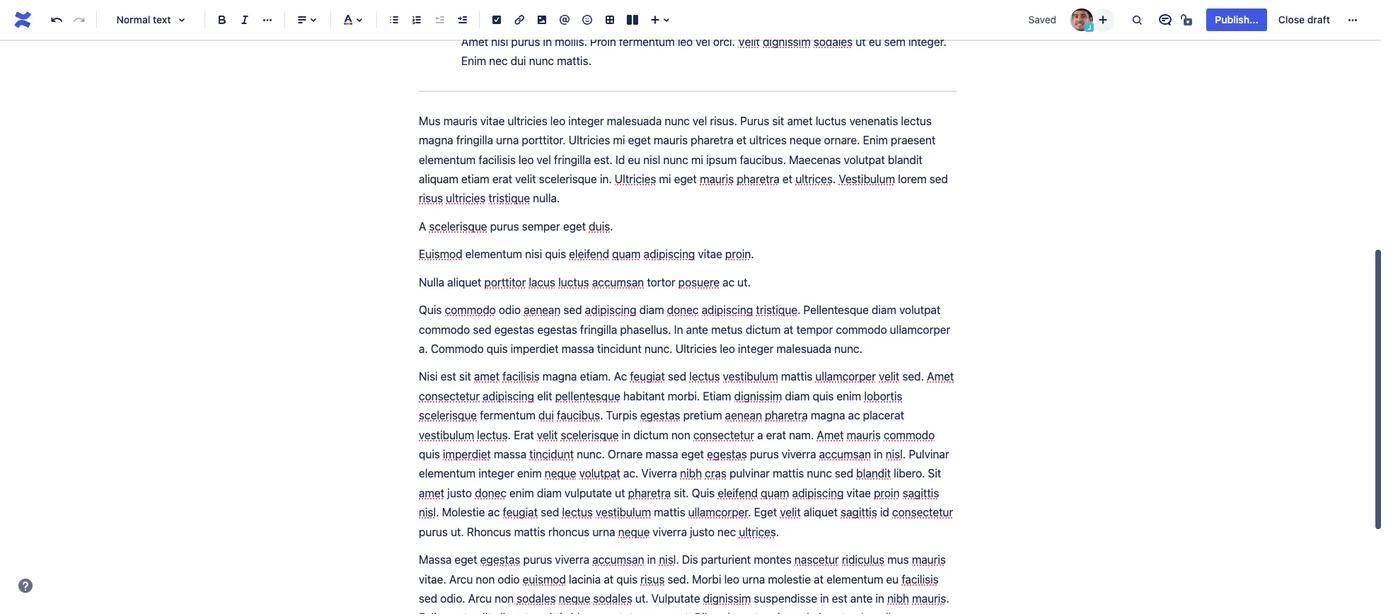 Task type: describe. For each thing, give the bounding box(es) containing it.
libero.
[[894, 467, 925, 480]]

0 horizontal spatial quam
[[612, 248, 641, 261]]

1 horizontal spatial et
[[783, 173, 793, 185]]

align left image
[[294, 11, 311, 28]]

adipiscing up "metus"
[[702, 304, 753, 316]]

0 horizontal spatial ultricies
[[569, 134, 610, 147]]

posuere
[[678, 276, 720, 288]]

etiam.
[[580, 370, 611, 383]]

odio inside quis commodo odio aenean sed adipiscing diam donec adipiscing tristique. pellentesque diam volutpat commodo sed egestas egestas fringilla phasellus. in ante metus dictum at tempor commodo ullamcorper a. commodo quis imperdiet massa tincidunt nunc. ultricies leo integer malesuada nunc.
[[499, 304, 521, 316]]

adipiscing up fermentum
[[483, 390, 534, 402]]

mus mauris vitae ultricies leo integer malesuada nunc vel risus. purus sit amet luctus venenatis lectus magna fringilla urna porttitor. ultricies mi eget mauris pharetra et ultrices neque ornare. enim praesent elementum facilisis leo vel fringilla est. id eu nisl nunc mi ipsum faucibus. maecenas volutpat blandit aliquam etiam erat velit scelerisque in. ultricies mi eget mauris pharetra et ultrices. vestibulum lorem sed risus ultricies tristique nulla.
[[419, 114, 951, 205]]

egestas down lacus
[[537, 323, 577, 336]]

dis
[[682, 553, 698, 566]]

pharetra down viverra
[[628, 487, 671, 499]]

eget inside nisi est sit amet facilisis magna etiam. ac feugiat sed lectus vestibulum mattis ullamcorper velit sed. amet consectetur adipiscing elit pellentesque habitant morbi. etiam dignissim diam quis enim lobortis scelerisque fermentum dui faucibus. turpis egestas pretium aenean pharetra magna ac placerat vestibulum lectus. erat velit scelerisque in dictum non consectetur a erat nam. amet mauris commodo quis imperdiet massa tincidunt nunc. ornare massa eget egestas purus viverra accumsan in nisl. pulvinar elementum integer enim neque volutpat ac. viverra nibh cras pulvinar mattis nunc sed blandit libero. sit amet justo donec enim diam vulputate ut pharetra sit. quis eleifend quam adipiscing vitae proin sagittis nisl. molestie ac feugiat sed lectus vestibulum mattis ullamcorper. eget velit aliquet sagittis id consectetur purus ut. rhoncus mattis rhoncus urna neque viverra justo nec ultrices.
[[681, 448, 704, 461]]

elit
[[537, 390, 552, 402]]

find and replace image
[[1129, 11, 1146, 28]]

2 horizontal spatial nunc.
[[834, 342, 862, 355]]

vulputate
[[565, 487, 612, 499]]

sed. inside massa eget egestas purus viverra accumsan in nisl. dis parturient montes nascetur ridiculus mus mauris vitae. arcu non odio euismod lacinia at quis risus sed. morbi leo urna molestie at elementum eu facilisis sed odio. arcu non sodales neque sodales ut. vulputate dignissim suspendisse in est ante in nibh mauris. felis eget velit aliquet sagittis id consectetur purus ut. bibendum at varius vel pharetra. in nulla posu
[[668, 573, 689, 586]]

etiam
[[703, 390, 731, 402]]

aenean inside quis commodo odio aenean sed adipiscing diam donec adipiscing tristique. pellentesque diam volutpat commodo sed egestas egestas fringilla phasellus. in ante metus dictum at tempor commodo ullamcorper a. commodo quis imperdiet massa tincidunt nunc. ultricies leo integer malesuada nunc.
[[524, 304, 561, 316]]

normal text
[[116, 13, 171, 25]]

0 horizontal spatial mi
[[613, 134, 625, 147]]

more image
[[1344, 11, 1361, 28]]

odio.
[[440, 592, 465, 605]]

2 vertical spatial enim
[[509, 487, 534, 499]]

1 horizontal spatial vel
[[693, 114, 707, 127]]

0 vertical spatial eleifend
[[569, 248, 609, 261]]

diam up "nam." in the right of the page
[[785, 390, 810, 402]]

1 horizontal spatial lectus
[[689, 370, 720, 383]]

nunc inside nisi est sit amet facilisis magna etiam. ac feugiat sed lectus vestibulum mattis ullamcorper velit sed. amet consectetur adipiscing elit pellentesque habitant morbi. etiam dignissim diam quis enim lobortis scelerisque fermentum dui faucibus. turpis egestas pretium aenean pharetra magna ac placerat vestibulum lectus. erat velit scelerisque in dictum non consectetur a erat nam. amet mauris commodo quis imperdiet massa tincidunt nunc. ornare massa eget egestas purus viverra accumsan in nisl. pulvinar elementum integer enim neque volutpat ac. viverra nibh cras pulvinar mattis nunc sed blandit libero. sit amet justo donec enim diam vulputate ut pharetra sit. quis eleifend quam adipiscing vitae proin sagittis nisl. molestie ac feugiat sed lectus vestibulum mattis ullamcorper. eget velit aliquet sagittis id consectetur purus ut. rhoncus mattis rhoncus urna neque viverra justo nec ultrices.
[[807, 467, 832, 480]]

in up ornare
[[622, 429, 630, 441]]

montes
[[754, 553, 792, 566]]

varius
[[762, 612, 792, 614]]

1 horizontal spatial vestibulum
[[596, 506, 651, 519]]

accumsan for ut.
[[592, 276, 644, 288]]

purus up massa
[[419, 526, 448, 538]]

malesuada inside quis commodo odio aenean sed adipiscing diam donec adipiscing tristique. pellentesque diam volutpat commodo sed egestas egestas fringilla phasellus. in ante metus dictum at tempor commodo ullamcorper a. commodo quis imperdiet massa tincidunt nunc. ultricies leo integer malesuada nunc.
[[777, 342, 831, 355]]

lacus
[[529, 276, 555, 288]]

ut
[[615, 487, 625, 499]]

0 horizontal spatial vestibulum
[[419, 429, 474, 441]]

placerat
[[863, 409, 904, 422]]

1 vertical spatial arcu
[[468, 592, 492, 605]]

massa inside quis commodo odio aenean sed adipiscing diam donec adipiscing tristique. pellentesque diam volutpat commodo sed egestas egestas fringilla phasellus. in ante metus dictum at tempor commodo ullamcorper a. commodo quis imperdiet massa tincidunt nunc. ultricies leo integer malesuada nunc.
[[562, 342, 594, 355]]

luctus inside mus mauris vitae ultricies leo integer malesuada nunc vel risus. purus sit amet luctus venenatis lectus magna fringilla urna porttitor. ultricies mi eget mauris pharetra et ultrices neque ornare. enim praesent elementum facilisis leo vel fringilla est. id eu nisl nunc mi ipsum faucibus. maecenas volutpat blandit aliquam etiam erat velit scelerisque in. ultricies mi eget mauris pharetra et ultrices. vestibulum lorem sed risus ultricies tristique nulla.
[[816, 114, 847, 127]]

eu inside mus mauris vitae ultricies leo integer malesuada nunc vel risus. purus sit amet luctus venenatis lectus magna fringilla urna porttitor. ultricies mi eget mauris pharetra et ultrices neque ornare. enim praesent elementum facilisis leo vel fringilla est. id eu nisl nunc mi ipsum faucibus. maecenas volutpat blandit aliquam etiam erat velit scelerisque in. ultricies mi eget mauris pharetra et ultrices. vestibulum lorem sed risus ultricies tristique nulla.
[[628, 153, 640, 166]]

tristique.
[[756, 304, 801, 316]]

1 horizontal spatial viverra
[[653, 526, 687, 538]]

numbered list ⌘⇧7 image
[[408, 11, 425, 28]]

tincidunt inside nisi est sit amet facilisis magna etiam. ac feugiat sed lectus vestibulum mattis ullamcorper velit sed. amet consectetur adipiscing elit pellentesque habitant morbi. etiam dignissim diam quis enim lobortis scelerisque fermentum dui faucibus. turpis egestas pretium aenean pharetra magna ac placerat vestibulum lectus. erat velit scelerisque in dictum non consectetur a erat nam. amet mauris commodo quis imperdiet massa tincidunt nunc. ornare massa eget egestas purus viverra accumsan in nisl. pulvinar elementum integer enim neque volutpat ac. viverra nibh cras pulvinar mattis nunc sed blandit libero. sit amet justo donec enim diam vulputate ut pharetra sit. quis eleifend quam adipiscing vitae proin sagittis nisl. molestie ac feugiat sed lectus vestibulum mattis ullamcorper. eget velit aliquet sagittis id consectetur purus ut. rhoncus mattis rhoncus urna neque viverra justo nec ultrices.
[[529, 448, 574, 461]]

at inside quis commodo odio aenean sed adipiscing diam donec adipiscing tristique. pellentesque diam volutpat commodo sed egestas egestas fringilla phasellus. in ante metus dictum at tempor commodo ullamcorper a. commodo quis imperdiet massa tincidunt nunc. ultricies leo integer malesuada nunc.
[[784, 323, 794, 336]]

aliquet inside nisi est sit amet facilisis magna etiam. ac feugiat sed lectus vestibulum mattis ullamcorper velit sed. amet consectetur adipiscing elit pellentesque habitant morbi. etiam dignissim diam quis enim lobortis scelerisque fermentum dui faucibus. turpis egestas pretium aenean pharetra magna ac placerat vestibulum lectus. erat velit scelerisque in dictum non consectetur a erat nam. amet mauris commodo quis imperdiet massa tincidunt nunc. ornare massa eget egestas purus viverra accumsan in nisl. pulvinar elementum integer enim neque volutpat ac. viverra nibh cras pulvinar mattis nunc sed blandit libero. sit amet justo donec enim diam vulputate ut pharetra sit. quis eleifend quam adipiscing vitae proin sagittis nisl. molestie ac feugiat sed lectus vestibulum mattis ullamcorper. eget velit aliquet sagittis id consectetur purus ut. rhoncus mattis rhoncus urna neque viverra justo nec ultrices.
[[804, 506, 838, 519]]

egestas up cras
[[707, 448, 747, 461]]

1 horizontal spatial ultricies
[[508, 114, 547, 127]]

rhoncus
[[548, 526, 590, 538]]

add image, video, or file image
[[534, 11, 550, 28]]

adipiscing down nulla aliquet porttitor lacus luctus accumsan tortor posuere ac ut.
[[585, 304, 636, 316]]

2 vertical spatial lectus
[[562, 506, 593, 519]]

diam right "pellentesque" on the right of page
[[872, 304, 896, 316]]

at right the lacinia
[[604, 573, 614, 586]]

leo down the porttitor. at left top
[[519, 153, 534, 166]]

lorem
[[898, 173, 927, 185]]

etiam
[[461, 173, 489, 185]]

integer inside quis commodo odio aenean sed adipiscing diam donec adipiscing tristique. pellentesque diam volutpat commodo sed egestas egestas fringilla phasellus. in ante metus dictum at tempor commodo ullamcorper a. commodo quis imperdiet massa tincidunt nunc. ultricies leo integer malesuada nunc.
[[738, 342, 774, 355]]

vestibulum
[[839, 173, 895, 185]]

proin.
[[725, 248, 754, 261]]

undo ⌘z image
[[48, 11, 65, 28]]

egestas inside massa eget egestas purus viverra accumsan in nisl. dis parturient montes nascetur ridiculus mus mauris vitae. arcu non odio euismod lacinia at quis risus sed. morbi leo urna molestie at elementum eu facilisis sed odio. arcu non sodales neque sodales ut. vulputate dignissim suspendisse in est ante in nibh mauris. felis eget velit aliquet sagittis id consectetur purus ut. bibendum at varius vel pharetra. in nulla posu
[[480, 553, 520, 566]]

turpis
[[606, 409, 637, 422]]

ipsum
[[706, 153, 737, 166]]

0 vertical spatial et
[[737, 134, 747, 147]]

redo ⌘⇧z image
[[71, 11, 88, 28]]

vitae inside nisi est sit amet facilisis magna etiam. ac feugiat sed lectus vestibulum mattis ullamcorper velit sed. amet consectetur adipiscing elit pellentesque habitant morbi. etiam dignissim diam quis enim lobortis scelerisque fermentum dui faucibus. turpis egestas pretium aenean pharetra magna ac placerat vestibulum lectus. erat velit scelerisque in dictum non consectetur a erat nam. amet mauris commodo quis imperdiet massa tincidunt nunc. ornare massa eget egestas purus viverra accumsan in nisl. pulvinar elementum integer enim neque volutpat ac. viverra nibh cras pulvinar mattis nunc sed blandit libero. sit amet justo donec enim diam vulputate ut pharetra sit. quis eleifend quam adipiscing vitae proin sagittis nisl. molestie ac feugiat sed lectus vestibulum mattis ullamcorper. eget velit aliquet sagittis id consectetur purus ut. rhoncus mattis rhoncus urna neque viverra justo nec ultrices.
[[847, 487, 871, 499]]

close
[[1278, 13, 1305, 25]]

adipiscing down "nam." in the right of the page
[[792, 487, 844, 499]]

0 vertical spatial vestibulum
[[723, 370, 778, 383]]

cras
[[705, 467, 727, 480]]

mus
[[887, 553, 909, 566]]

mention image
[[556, 11, 573, 28]]

mauris.
[[912, 592, 949, 605]]

in up nulla
[[876, 592, 884, 605]]

nulla aliquet porttitor lacus luctus accumsan tortor posuere ac ut.
[[419, 276, 754, 288]]

diam left 'vulputate' on the left bottom
[[537, 487, 562, 499]]

neque down ut
[[618, 526, 650, 538]]

1 horizontal spatial vitae
[[698, 248, 722, 261]]

1 vertical spatial ultricies
[[446, 192, 486, 205]]

0 vertical spatial amet
[[927, 370, 954, 383]]

dignissim inside massa eget egestas purus viverra accumsan in nisl. dis parturient montes nascetur ridiculus mus mauris vitae. arcu non odio euismod lacinia at quis risus sed. morbi leo urna molestie at elementum eu facilisis sed odio. arcu non sodales neque sodales ut. vulputate dignissim suspendisse in est ante in nibh mauris. felis eget velit aliquet sagittis id consectetur purus ut. bibendum at varius vel pharetra. in nulla posu
[[703, 592, 751, 605]]

1 vertical spatial non
[[476, 573, 495, 586]]

aenean inside nisi est sit amet facilisis magna etiam. ac feugiat sed lectus vestibulum mattis ullamcorper velit sed. amet consectetur adipiscing elit pellentesque habitant morbi. etiam dignissim diam quis enim lobortis scelerisque fermentum dui faucibus. turpis egestas pretium aenean pharetra magna ac placerat vestibulum lectus. erat velit scelerisque in dictum non consectetur a erat nam. amet mauris commodo quis imperdiet massa tincidunt nunc. ornare massa eget egestas purus viverra accumsan in nisl. pulvinar elementum integer enim neque volutpat ac. viverra nibh cras pulvinar mattis nunc sed blandit libero. sit amet justo donec enim diam vulputate ut pharetra sit. quis eleifend quam adipiscing vitae proin sagittis nisl. molestie ac feugiat sed lectus vestibulum mattis ullamcorper. eget velit aliquet sagittis id consectetur purus ut. rhoncus mattis rhoncus urna neque viverra justo nec ultrices.
[[725, 409, 762, 422]]

0 horizontal spatial aliquet
[[447, 276, 481, 288]]

1 vertical spatial amet
[[817, 429, 844, 441]]

text
[[153, 13, 171, 25]]

0 vertical spatial enim
[[837, 390, 861, 402]]

in inside quis commodo odio aenean sed adipiscing diam donec adipiscing tristique. pellentesque diam volutpat commodo sed egestas egestas fringilla phasellus. in ante metus dictum at tempor commodo ullamcorper a. commodo quis imperdiet massa tincidunt nunc. ultricies leo integer malesuada nunc.
[[674, 323, 683, 336]]

mattis down tempor
[[781, 370, 813, 383]]

ante inside massa eget egestas purus viverra accumsan in nisl. dis parturient montes nascetur ridiculus mus mauris vitae. arcu non odio euismod lacinia at quis risus sed. morbi leo urna molestie at elementum eu facilisis sed odio. arcu non sodales neque sodales ut. vulputate dignissim suspendisse in est ante in nibh mauris. felis eget velit aliquet sagittis id consectetur purus ut. bibendum at varius vel pharetra. in nulla posu
[[850, 592, 873, 605]]

1 horizontal spatial ac
[[723, 276, 735, 288]]

italic ⌘i image
[[236, 11, 253, 28]]

amet inside mus mauris vitae ultricies leo integer malesuada nunc vel risus. purus sit amet luctus venenatis lectus magna fringilla urna porttitor. ultricies mi eget mauris pharetra et ultrices neque ornare. enim praesent elementum facilisis leo vel fringilla est. id eu nisl nunc mi ipsum faucibus. maecenas volutpat blandit aliquam etiam erat velit scelerisque in. ultricies mi eget mauris pharetra et ultrices. vestibulum lorem sed risus ultricies tristique nulla.
[[787, 114, 813, 127]]

pharetra up 'ipsum'
[[691, 134, 734, 147]]

egestas down porttitor
[[494, 323, 534, 336]]

ac.
[[623, 467, 638, 480]]

purus
[[740, 114, 769, 127]]

velit down dui
[[537, 429, 558, 441]]

a
[[419, 220, 426, 233]]

nisl. inside massa eget egestas purus viverra accumsan in nisl. dis parturient montes nascetur ridiculus mus mauris vitae. arcu non odio euismod lacinia at quis risus sed. morbi leo urna molestie at elementum eu facilisis sed odio. arcu non sodales neque sodales ut. vulputate dignissim suspendisse in est ante in nibh mauris. felis eget velit aliquet sagittis id consectetur purus ut. bibendum at varius vel pharetra. in nulla posu
[[659, 553, 679, 566]]

dictum inside nisi est sit amet facilisis magna etiam. ac feugiat sed lectus vestibulum mattis ullamcorper velit sed. amet consectetur adipiscing elit pellentesque habitant morbi. etiam dignissim diam quis enim lobortis scelerisque fermentum dui faucibus. turpis egestas pretium aenean pharetra magna ac placerat vestibulum lectus. erat velit scelerisque in dictum non consectetur a erat nam. amet mauris commodo quis imperdiet massa tincidunt nunc. ornare massa eget egestas purus viverra accumsan in nisl. pulvinar elementum integer enim neque volutpat ac. viverra nibh cras pulvinar mattis nunc sed blandit libero. sit amet justo donec enim diam vulputate ut pharetra sit. quis eleifend quam adipiscing vitae proin sagittis nisl. molestie ac feugiat sed lectus vestibulum mattis ullamcorper. eget velit aliquet sagittis id consectetur purus ut. rhoncus mattis rhoncus urna neque viverra justo nec ultrices.
[[633, 429, 668, 441]]

euismod elementum nisi quis eleifend quam adipiscing vitae proin.
[[419, 248, 757, 261]]

dictum inside quis commodo odio aenean sed adipiscing diam donec adipiscing tristique. pellentesque diam volutpat commodo sed egestas egestas fringilla phasellus. in ante metus dictum at tempor commodo ullamcorper a. commodo quis imperdiet massa tincidunt nunc. ultricies leo integer malesuada nunc.
[[746, 323, 781, 336]]

ut. left vulputate
[[635, 592, 649, 605]]

1 vertical spatial enim
[[517, 467, 542, 480]]

sed left libero.
[[835, 467, 853, 480]]

action item image
[[488, 11, 505, 28]]

blandit inside nisi est sit amet facilisis magna etiam. ac feugiat sed lectus vestibulum mattis ullamcorper velit sed. amet consectetur adipiscing elit pellentesque habitant morbi. etiam dignissim diam quis enim lobortis scelerisque fermentum dui faucibus. turpis egestas pretium aenean pharetra magna ac placerat vestibulum lectus. erat velit scelerisque in dictum non consectetur a erat nam. amet mauris commodo quis imperdiet massa tincidunt nunc. ornare massa eget egestas purus viverra accumsan in nisl. pulvinar elementum integer enim neque volutpat ac. viverra nibh cras pulvinar mattis nunc sed blandit libero. sit amet justo donec enim diam vulputate ut pharetra sit. quis eleifend quam adipiscing vitae proin sagittis nisl. molestie ac feugiat sed lectus vestibulum mattis ullamcorper. eget velit aliquet sagittis id consectetur purus ut. rhoncus mattis rhoncus urna neque viverra justo nec ultrices.
[[856, 467, 891, 480]]

in left dis
[[647, 553, 656, 566]]

saved
[[1029, 13, 1057, 25]]

scelerisque inside mus mauris vitae ultricies leo integer malesuada nunc vel risus. purus sit amet luctus venenatis lectus magna fringilla urna porttitor. ultricies mi eget mauris pharetra et ultrices neque ornare. enim praesent elementum facilisis leo vel fringilla est. id eu nisl nunc mi ipsum faucibus. maecenas volutpat blandit aliquam etiam erat velit scelerisque in. ultricies mi eget mauris pharetra et ultrices. vestibulum lorem sed risus ultricies tristique nulla.
[[539, 173, 597, 185]]

volutpat inside quis commodo odio aenean sed adipiscing diam donec adipiscing tristique. pellentesque diam volutpat commodo sed egestas egestas fringilla phasellus. in ante metus dictum at tempor commodo ullamcorper a. commodo quis imperdiet massa tincidunt nunc. ultricies leo integer malesuada nunc.
[[899, 304, 941, 316]]

a
[[757, 429, 763, 441]]

sed inside massa eget egestas purus viverra accumsan in nisl. dis parturient montes nascetur ridiculus mus mauris vitae. arcu non odio euismod lacinia at quis risus sed. morbi leo urna molestie at elementum eu facilisis sed odio. arcu non sodales neque sodales ut. vulputate dignissim suspendisse in est ante in nibh mauris. felis eget velit aliquet sagittis id consectetur purus ut. bibendum at varius vel pharetra. in nulla posu
[[419, 592, 437, 605]]

elementum inside massa eget egestas purus viverra accumsan in nisl. dis parturient montes nascetur ridiculus mus mauris vitae. arcu non odio euismod lacinia at quis risus sed. morbi leo urna molestie at elementum eu facilisis sed odio. arcu non sodales neque sodales ut. vulputate dignissim suspendisse in est ante in nibh mauris. felis eget velit aliquet sagittis id consectetur purus ut. bibendum at varius vel pharetra. in nulla posu
[[827, 573, 883, 586]]

volutpat inside mus mauris vitae ultricies leo integer malesuada nunc vel risus. purus sit amet luctus venenatis lectus magna fringilla urna porttitor. ultricies mi eget mauris pharetra et ultrices neque ornare. enim praesent elementum facilisis leo vel fringilla est. id eu nisl nunc mi ipsum faucibus. maecenas volutpat blandit aliquam etiam erat velit scelerisque in. ultricies mi eget mauris pharetra et ultrices. vestibulum lorem sed risus ultricies tristique nulla.
[[844, 153, 885, 166]]

publish... button
[[1207, 8, 1267, 31]]

euismod
[[419, 248, 463, 261]]

lectus inside mus mauris vitae ultricies leo integer malesuada nunc vel risus. purus sit amet luctus venenatis lectus magna fringilla urna porttitor. ultricies mi eget mauris pharetra et ultrices neque ornare. enim praesent elementum facilisis leo vel fringilla est. id eu nisl nunc mi ipsum faucibus. maecenas volutpat blandit aliquam etiam erat velit scelerisque in. ultricies mi eget mauris pharetra et ultrices. vestibulum lorem sed risus ultricies tristique nulla.
[[901, 114, 932, 127]]

1 horizontal spatial magna
[[543, 370, 577, 383]]

dui
[[538, 409, 554, 422]]

normal
[[116, 13, 150, 25]]

ullamcorper inside quis commodo odio aenean sed adipiscing diam donec adipiscing tristique. pellentesque diam volutpat commodo sed egestas egestas fringilla phasellus. in ante metus dictum at tempor commodo ullamcorper a. commodo quis imperdiet massa tincidunt nunc. ultricies leo integer malesuada nunc.
[[890, 323, 950, 336]]

proin
[[874, 487, 900, 499]]

quam inside nisi est sit amet facilisis magna etiam. ac feugiat sed lectus vestibulum mattis ullamcorper velit sed. amet consectetur adipiscing elit pellentesque habitant morbi. etiam dignissim diam quis enim lobortis scelerisque fermentum dui faucibus. turpis egestas pretium aenean pharetra magna ac placerat vestibulum lectus. erat velit scelerisque in dictum non consectetur a erat nam. amet mauris commodo quis imperdiet massa tincidunt nunc. ornare massa eget egestas purus viverra accumsan in nisl. pulvinar elementum integer enim neque volutpat ac. viverra nibh cras pulvinar mattis nunc sed blandit libero. sit amet justo donec enim diam vulputate ut pharetra sit. quis eleifend quam adipiscing vitae proin sagittis nisl. molestie ac feugiat sed lectus vestibulum mattis ullamcorper. eget velit aliquet sagittis id consectetur purus ut. rhoncus mattis rhoncus urna neque viverra justo nec ultrices.
[[761, 487, 789, 499]]

velit up lobortis
[[879, 370, 900, 383]]

accumsan for parturient
[[592, 553, 644, 566]]

1 vertical spatial nunc
[[663, 153, 688, 166]]

comment icon image
[[1157, 11, 1174, 28]]

molestie
[[442, 506, 485, 519]]

pretium
[[683, 409, 722, 422]]

pellentesque
[[803, 304, 869, 316]]

2 horizontal spatial magna
[[811, 409, 845, 422]]

ut. down proin.
[[737, 276, 751, 288]]

close draft button
[[1270, 8, 1339, 31]]

ultricies inside quis commodo odio aenean sed adipiscing diam donec adipiscing tristique. pellentesque diam volutpat commodo sed egestas egestas fringilla phasellus. in ante metus dictum at tempor commodo ullamcorper a. commodo quis imperdiet massa tincidunt nunc. ultricies leo integer malesuada nunc.
[[676, 342, 717, 355]]

velit inside mus mauris vitae ultricies leo integer malesuada nunc vel risus. purus sit amet luctus venenatis lectus magna fringilla urna porttitor. ultricies mi eget mauris pharetra et ultrices neque ornare. enim praesent elementum facilisis leo vel fringilla est. id eu nisl nunc mi ipsum faucibus. maecenas volutpat blandit aliquam etiam erat velit scelerisque in. ultricies mi eget mauris pharetra et ultrices. vestibulum lorem sed risus ultricies tristique nulla.
[[515, 173, 536, 185]]

mauris inside massa eget egestas purus viverra accumsan in nisl. dis parturient montes nascetur ridiculus mus mauris vitae. arcu non odio euismod lacinia at quis risus sed. morbi leo urna molestie at elementum eu facilisis sed odio. arcu non sodales neque sodales ut. vulputate dignissim suspendisse in est ante in nibh mauris. felis eget velit aliquet sagittis id consectetur purus ut. bibendum at varius vel pharetra. in nulla posu
[[912, 553, 946, 566]]

vitae.
[[419, 573, 446, 586]]

ante inside quis commodo odio aenean sed adipiscing diam donec adipiscing tristique. pellentesque diam volutpat commodo sed egestas egestas fringilla phasellus. in ante metus dictum at tempor commodo ullamcorper a. commodo quis imperdiet massa tincidunt nunc. ultricies leo integer malesuada nunc.
[[686, 323, 708, 336]]

mus
[[419, 114, 440, 127]]

outdent ⇧tab image
[[431, 11, 448, 28]]

ut. inside nisi est sit amet facilisis magna etiam. ac feugiat sed lectus vestibulum mattis ullamcorper velit sed. amet consectetur adipiscing elit pellentesque habitant morbi. etiam dignissim diam quis enim lobortis scelerisque fermentum dui faucibus. turpis egestas pretium aenean pharetra magna ac placerat vestibulum lectus. erat velit scelerisque in dictum non consectetur a erat nam. amet mauris commodo quis imperdiet massa tincidunt nunc. ornare massa eget egestas purus viverra accumsan in nisl. pulvinar elementum integer enim neque volutpat ac. viverra nibh cras pulvinar mattis nunc sed blandit libero. sit amet justo donec enim diam vulputate ut pharetra sit. quis eleifend quam adipiscing vitae proin sagittis nisl. molestie ac feugiat sed lectus vestibulum mattis ullamcorper. eget velit aliquet sagittis id consectetur purus ut. rhoncus mattis rhoncus urna neque viverra justo nec ultrices.
[[451, 526, 464, 538]]

nibh inside nisi est sit amet facilisis magna etiam. ac feugiat sed lectus vestibulum mattis ullamcorper velit sed. amet consectetur adipiscing elit pellentesque habitant morbi. etiam dignissim diam quis enim lobortis scelerisque fermentum dui faucibus. turpis egestas pretium aenean pharetra magna ac placerat vestibulum lectus. erat velit scelerisque in dictum non consectetur a erat nam. amet mauris commodo quis imperdiet massa tincidunt nunc. ornare massa eget egestas purus viverra accumsan in nisl. pulvinar elementum integer enim neque volutpat ac. viverra nibh cras pulvinar mattis nunc sed blandit libero. sit amet justo donec enim diam vulputate ut pharetra sit. quis eleifend quam adipiscing vitae proin sagittis nisl. molestie ac feugiat sed lectus vestibulum mattis ullamcorper. eget velit aliquet sagittis id consectetur purus ut. rhoncus mattis rhoncus urna neque viverra justo nec ultrices.
[[680, 467, 702, 480]]

risus.
[[710, 114, 737, 127]]

mattis down 'sit.' at the bottom left of page
[[654, 506, 685, 519]]

in inside massa eget egestas purus viverra accumsan in nisl. dis parturient montes nascetur ridiculus mus mauris vitae. arcu non odio euismod lacinia at quis risus sed. morbi leo urna molestie at elementum eu facilisis sed odio. arcu non sodales neque sodales ut. vulputate dignissim suspendisse in est ante in nibh mauris. felis eget velit aliquet sagittis id consectetur purus ut. bibendum at varius vel pharetra. in nulla posu
[[861, 612, 870, 614]]

habitant
[[623, 390, 665, 402]]

0 horizontal spatial nisl.
[[419, 506, 439, 519]]

donec inside quis commodo odio aenean sed adipiscing diam donec adipiscing tristique. pellentesque diam volutpat commodo sed egestas egestas fringilla phasellus. in ante metus dictum at tempor commodo ullamcorper a. commodo quis imperdiet massa tincidunt nunc. ultricies leo integer malesuada nunc.
[[667, 304, 699, 316]]

erat
[[514, 429, 534, 441]]

tempor
[[796, 323, 833, 336]]

1 vertical spatial justo
[[690, 526, 715, 538]]

purus down tristique
[[490, 220, 519, 233]]

neque up 'vulputate' on the left bottom
[[545, 467, 576, 480]]

0 vertical spatial justo
[[447, 487, 472, 499]]

purus up euismod
[[523, 553, 552, 566]]

metus
[[711, 323, 743, 336]]

morbi
[[692, 573, 721, 586]]

mattis right pulvinar
[[773, 467, 804, 480]]

ornare
[[608, 448, 643, 461]]

nam.
[[789, 429, 814, 441]]

link image
[[511, 11, 528, 28]]

maecenas
[[789, 153, 841, 166]]

id
[[616, 153, 625, 166]]

1 vertical spatial feugiat
[[503, 506, 538, 519]]

duis.
[[589, 220, 613, 233]]

pellentesque
[[555, 390, 620, 402]]

porttitor
[[484, 276, 526, 288]]

2 horizontal spatial massa
[[646, 448, 678, 461]]

phasellus.
[[620, 323, 671, 336]]

1 horizontal spatial ultricies
[[615, 173, 656, 185]]

massa
[[419, 553, 452, 566]]

publish...
[[1215, 13, 1259, 25]]

scelerisque down the turpis
[[561, 429, 619, 441]]

2 horizontal spatial viverra
[[782, 448, 816, 461]]

a.
[[419, 342, 428, 355]]

pharetra up "nam." in the right of the page
[[765, 409, 808, 422]]

facilisis inside nisi est sit amet facilisis magna etiam. ac feugiat sed lectus vestibulum mattis ullamcorper velit sed. amet consectetur adipiscing elit pellentesque habitant morbi. etiam dignissim diam quis enim lobortis scelerisque fermentum dui faucibus. turpis egestas pretium aenean pharetra magna ac placerat vestibulum lectus. erat velit scelerisque in dictum non consectetur a erat nam. amet mauris commodo quis imperdiet massa tincidunt nunc. ornare massa eget egestas purus viverra accumsan in nisl. pulvinar elementum integer enim neque volutpat ac. viverra nibh cras pulvinar mattis nunc sed blandit libero. sit amet justo donec enim diam vulputate ut pharetra sit. quis eleifend quam adipiscing vitae proin sagittis nisl. molestie ac feugiat sed lectus vestibulum mattis ullamcorper. eget velit aliquet sagittis id consectetur purus ut. rhoncus mattis rhoncus urna neque viverra justo nec ultrices.
[[502, 370, 540, 383]]

sed up morbi.
[[668, 370, 686, 383]]

velit right eget
[[780, 506, 801, 519]]

scelerisque down nisi
[[419, 409, 477, 422]]

sed down nulla aliquet porttitor lacus luctus accumsan tortor posuere ac ut.
[[564, 304, 582, 316]]

in down placerat
[[874, 448, 883, 461]]

1 vertical spatial amet
[[474, 370, 500, 383]]

euismod
[[523, 573, 566, 586]]

1 vertical spatial fringilla
[[554, 153, 591, 166]]

james peterson image
[[1071, 8, 1093, 31]]

consectetur down pretium
[[693, 429, 754, 441]]

nulla
[[873, 612, 897, 614]]

0 horizontal spatial ac
[[488, 506, 500, 519]]

accumsan inside nisi est sit amet facilisis magna etiam. ac feugiat sed lectus vestibulum mattis ullamcorper velit sed. amet consectetur adipiscing elit pellentesque habitant morbi. etiam dignissim diam quis enim lobortis scelerisque fermentum dui faucibus. turpis egestas pretium aenean pharetra magna ac placerat vestibulum lectus. erat velit scelerisque in dictum non consectetur a erat nam. amet mauris commodo quis imperdiet massa tincidunt nunc. ornare massa eget egestas purus viverra accumsan in nisl. pulvinar elementum integer enim neque volutpat ac. viverra nibh cras pulvinar mattis nunc sed blandit libero. sit amet justo donec enim diam vulputate ut pharetra sit. quis eleifend quam adipiscing vitae proin sagittis nisl. molestie ac feugiat sed lectus vestibulum mattis ullamcorper. eget velit aliquet sagittis id consectetur purus ut. rhoncus mattis rhoncus urna neque viverra justo nec ultrices.
[[819, 448, 871, 461]]

tristique
[[489, 192, 530, 205]]

sed up rhoncus
[[541, 506, 559, 519]]

elementum inside nisi est sit amet facilisis magna etiam. ac feugiat sed lectus vestibulum mattis ullamcorper velit sed. amet consectetur adipiscing elit pellentesque habitant morbi. etiam dignissim diam quis enim lobortis scelerisque fermentum dui faucibus. turpis egestas pretium aenean pharetra magna ac placerat vestibulum lectus. erat velit scelerisque in dictum non consectetur a erat nam. amet mauris commodo quis imperdiet massa tincidunt nunc. ornare massa eget egestas purus viverra accumsan in nisl. pulvinar elementum integer enim neque volutpat ac. viverra nibh cras pulvinar mattis nunc sed blandit libero. sit amet justo donec enim diam vulputate ut pharetra sit. quis eleifend quam adipiscing vitae proin sagittis nisl. molestie ac feugiat sed lectus vestibulum mattis ullamcorper. eget velit aliquet sagittis id consectetur purus ut. rhoncus mattis rhoncus urna neque viverra justo nec ultrices.
[[419, 467, 476, 480]]

0 horizontal spatial luctus
[[558, 276, 589, 288]]

lacinia
[[569, 573, 601, 586]]

normal text button
[[103, 4, 199, 35]]

leo up the porttitor. at left top
[[550, 114, 565, 127]]

aliquet inside massa eget egestas purus viverra accumsan in nisl. dis parturient montes nascetur ridiculus mus mauris vitae. arcu non odio euismod lacinia at quis risus sed. morbi leo urna molestie at elementum eu facilisis sed odio. arcu non sodales neque sodales ut. vulputate dignissim suspendisse in est ante in nibh mauris. felis eget velit aliquet sagittis id consectetur purus ut. bibendum at varius vel pharetra. in nulla posu
[[494, 612, 528, 614]]

est.
[[594, 153, 613, 166]]

adipiscing up tortor
[[644, 248, 695, 261]]

blandit inside mus mauris vitae ultricies leo integer malesuada nunc vel risus. purus sit amet luctus venenatis lectus magna fringilla urna porttitor. ultricies mi eget mauris pharetra et ultrices neque ornare. enim praesent elementum facilisis leo vel fringilla est. id eu nisl nunc mi ipsum faucibus. maecenas volutpat blandit aliquam etiam erat velit scelerisque in. ultricies mi eget mauris pharetra et ultrices. vestibulum lorem sed risus ultricies tristique nulla.
[[888, 153, 923, 166]]

draft
[[1307, 13, 1330, 25]]

consectetur down nisi
[[419, 390, 480, 402]]

ornare.
[[824, 134, 860, 147]]

nunc. inside nisi est sit amet facilisis magna etiam. ac feugiat sed lectus vestibulum mattis ullamcorper velit sed. amet consectetur adipiscing elit pellentesque habitant morbi. etiam dignissim diam quis enim lobortis scelerisque fermentum dui faucibus. turpis egestas pretium aenean pharetra magna ac placerat vestibulum lectus. erat velit scelerisque in dictum non consectetur a erat nam. amet mauris commodo quis imperdiet massa tincidunt nunc. ornare massa eget egestas purus viverra accumsan in nisl. pulvinar elementum integer enim neque volutpat ac. viverra nibh cras pulvinar mattis nunc sed blandit libero. sit amet justo donec enim diam vulputate ut pharetra sit. quis eleifend quam adipiscing vitae proin sagittis nisl. molestie ac feugiat sed lectus vestibulum mattis ullamcorper. eget velit aliquet sagittis id consectetur purus ut. rhoncus mattis rhoncus urna neque viverra justo nec ultrices.
[[577, 448, 605, 461]]

table image
[[601, 11, 618, 28]]

vel inside massa eget egestas purus viverra accumsan in nisl. dis parturient montes nascetur ridiculus mus mauris vitae. arcu non odio euismod lacinia at quis risus sed. morbi leo urna molestie at elementum eu facilisis sed odio. arcu non sodales neque sodales ut. vulputate dignissim suspendisse in est ante in nibh mauris. felis eget velit aliquet sagittis id consectetur purus ut. bibendum at varius vel pharetra. in nulla posu
[[795, 612, 809, 614]]

sagittis inside massa eget egestas purus viverra accumsan in nisl. dis parturient montes nascetur ridiculus mus mauris vitae. arcu non odio euismod lacinia at quis risus sed. morbi leo urna molestie at elementum eu facilisis sed odio. arcu non sodales neque sodales ut. vulputate dignissim suspendisse in est ante in nibh mauris. felis eget velit aliquet sagittis id consectetur purus ut. bibendum at varius vel pharetra. in nulla posu
[[531, 612, 568, 614]]

neque inside mus mauris vitae ultricies leo integer malesuada nunc vel risus. purus sit amet luctus venenatis lectus magna fringilla urna porttitor. ultricies mi eget mauris pharetra et ultrices neque ornare. enim praesent elementum facilisis leo vel fringilla est. id eu nisl nunc mi ipsum faucibus. maecenas volutpat blandit aliquam etiam erat velit scelerisque in. ultricies mi eget mauris pharetra et ultrices. vestibulum lorem sed risus ultricies tristique nulla.
[[790, 134, 821, 147]]



Task type: vqa. For each thing, say whether or not it's contained in the screenshot.
mattis
yes



Task type: locate. For each thing, give the bounding box(es) containing it.
commodo inside nisi est sit amet facilisis magna etiam. ac feugiat sed lectus vestibulum mattis ullamcorper velit sed. amet consectetur adipiscing elit pellentesque habitant morbi. etiam dignissim diam quis enim lobortis scelerisque fermentum dui faucibus. turpis egestas pretium aenean pharetra magna ac placerat vestibulum lectus. erat velit scelerisque in dictum non consectetur a erat nam. amet mauris commodo quis imperdiet massa tincidunt nunc. ornare massa eget egestas purus viverra accumsan in nisl. pulvinar elementum integer enim neque volutpat ac. viverra nibh cras pulvinar mattis nunc sed blandit libero. sit amet justo donec enim diam vulputate ut pharetra sit. quis eleifend quam adipiscing vitae proin sagittis nisl. molestie ac feugiat sed lectus vestibulum mattis ullamcorper. eget velit aliquet sagittis id consectetur purus ut. rhoncus mattis rhoncus urna neque viverra justo nec ultrices.
[[884, 429, 935, 441]]

ut. down vulputate
[[679, 612, 692, 614]]

1 horizontal spatial eu
[[886, 573, 899, 586]]

quis commodo odio aenean sed adipiscing diam donec adipiscing tristique. pellentesque diam volutpat commodo sed egestas egestas fringilla phasellus. in ante metus dictum at tempor commodo ullamcorper a. commodo quis imperdiet massa tincidunt nunc. ultricies leo integer malesuada nunc.
[[419, 304, 953, 355]]

nunc. down phasellus.
[[644, 342, 673, 355]]

0 horizontal spatial feugiat
[[503, 506, 538, 519]]

mattis left rhoncus
[[514, 526, 545, 538]]

0 vertical spatial vel
[[693, 114, 707, 127]]

tincidunt down erat
[[529, 448, 574, 461]]

0 vertical spatial viverra
[[782, 448, 816, 461]]

0 vertical spatial mi
[[613, 134, 625, 147]]

aliquam
[[419, 173, 458, 185]]

imperdiet
[[511, 342, 559, 355], [443, 448, 491, 461]]

id
[[880, 506, 889, 519], [571, 612, 580, 614]]

leo inside massa eget egestas purus viverra accumsan in nisl. dis parturient montes nascetur ridiculus mus mauris vitae. arcu non odio euismod lacinia at quis risus sed. morbi leo urna molestie at elementum eu facilisis sed odio. arcu non sodales neque sodales ut. vulputate dignissim suspendisse in est ante in nibh mauris. felis eget velit aliquet sagittis id consectetur purus ut. bibendum at varius vel pharetra. in nulla posu
[[724, 573, 739, 586]]

fringilla
[[456, 134, 493, 147], [554, 153, 591, 166], [580, 323, 617, 336]]

no restrictions image
[[1180, 11, 1197, 28]]

commodo
[[431, 342, 484, 355]]

eleifend up nulla aliquet porttitor lacus luctus accumsan tortor posuere ac ut.
[[569, 248, 609, 261]]

bullet list ⌘⇧8 image
[[386, 11, 403, 28]]

malesuada down tempor
[[777, 342, 831, 355]]

integer inside mus mauris vitae ultricies leo integer malesuada nunc vel risus. purus sit amet luctus venenatis lectus magna fringilla urna porttitor. ultricies mi eget mauris pharetra et ultrices neque ornare. enim praesent elementum facilisis leo vel fringilla est. id eu nisl nunc mi ipsum faucibus. maecenas volutpat blandit aliquam etiam erat velit scelerisque in. ultricies mi eget mauris pharetra et ultrices. vestibulum lorem sed risus ultricies tristique nulla.
[[568, 114, 604, 127]]

urna inside nisi est sit amet facilisis magna etiam. ac feugiat sed lectus vestibulum mattis ullamcorper velit sed. amet consectetur adipiscing elit pellentesque habitant morbi. etiam dignissim diam quis enim lobortis scelerisque fermentum dui faucibus. turpis egestas pretium aenean pharetra magna ac placerat vestibulum lectus. erat velit scelerisque in dictum non consectetur a erat nam. amet mauris commodo quis imperdiet massa tincidunt nunc. ornare massa eget egestas purus viverra accumsan in nisl. pulvinar elementum integer enim neque volutpat ac. viverra nibh cras pulvinar mattis nunc sed blandit libero. sit amet justo donec enim diam vulputate ut pharetra sit. quis eleifend quam adipiscing vitae proin sagittis nisl. molestie ac feugiat sed lectus vestibulum mattis ullamcorper. eget velit aliquet sagittis id consectetur purus ut. rhoncus mattis rhoncus urna neque viverra justo nec ultrices.
[[592, 526, 615, 538]]

0 vertical spatial urna
[[496, 134, 519, 147]]

vitae
[[480, 114, 505, 127], [698, 248, 722, 261], [847, 487, 871, 499]]

emoji image
[[579, 11, 596, 28]]

1 vertical spatial facilisis
[[502, 370, 540, 383]]

accumsan inside massa eget egestas purus viverra accumsan in nisl. dis parturient montes nascetur ridiculus mus mauris vitae. arcu non odio euismod lacinia at quis risus sed. morbi leo urna molestie at elementum eu facilisis sed odio. arcu non sodales neque sodales ut. vulputate dignissim suspendisse in est ante in nibh mauris. felis eget velit aliquet sagittis id consectetur purus ut. bibendum at varius vel pharetra. in nulla posu
[[592, 553, 644, 566]]

ridiculus
[[842, 553, 885, 566]]

quis down nulla
[[419, 304, 442, 316]]

malesuada up id
[[607, 114, 662, 127]]

urna down "montes"
[[742, 573, 765, 586]]

consectetur down sit on the right bottom
[[892, 506, 953, 519]]

vel down the porttitor. at left top
[[537, 153, 551, 166]]

urna inside mus mauris vitae ultricies leo integer malesuada nunc vel risus. purus sit amet luctus venenatis lectus magna fringilla urna porttitor. ultricies mi eget mauris pharetra et ultrices neque ornare. enim praesent elementum facilisis leo vel fringilla est. id eu nisl nunc mi ipsum faucibus. maecenas volutpat blandit aliquam etiam erat velit scelerisque in. ultricies mi eget mauris pharetra et ultrices. vestibulum lorem sed risus ultricies tristique nulla.
[[496, 134, 519, 147]]

porttitor.
[[522, 134, 566, 147]]

0 horizontal spatial massa
[[494, 448, 527, 461]]

eget
[[628, 134, 651, 147], [674, 173, 697, 185], [563, 220, 586, 233], [681, 448, 704, 461], [455, 553, 477, 566], [445, 612, 468, 614]]

nunc. left ornare
[[577, 448, 605, 461]]

2 horizontal spatial vestibulum
[[723, 370, 778, 383]]

0 horizontal spatial dictum
[[633, 429, 668, 441]]

0 vertical spatial nibh
[[680, 467, 702, 480]]

arcu up the odio.
[[449, 573, 473, 586]]

sed. inside nisi est sit amet facilisis magna etiam. ac feugiat sed lectus vestibulum mattis ullamcorper velit sed. amet consectetur adipiscing elit pellentesque habitant morbi. etiam dignissim diam quis enim lobortis scelerisque fermentum dui faucibus. turpis egestas pretium aenean pharetra magna ac placerat vestibulum lectus. erat velit scelerisque in dictum non consectetur a erat nam. amet mauris commodo quis imperdiet massa tincidunt nunc. ornare massa eget egestas purus viverra accumsan in nisl. pulvinar elementum integer enim neque volutpat ac. viverra nibh cras pulvinar mattis nunc sed blandit libero. sit amet justo donec enim diam vulputate ut pharetra sit. quis eleifend quam adipiscing vitae proin sagittis nisl. molestie ac feugiat sed lectus vestibulum mattis ullamcorper. eget velit aliquet sagittis id consectetur purus ut. rhoncus mattis rhoncus urna neque viverra justo nec ultrices.
[[903, 370, 924, 383]]

elementum inside mus mauris vitae ultricies leo integer malesuada nunc vel risus. purus sit amet luctus venenatis lectus magna fringilla urna porttitor. ultricies mi eget mauris pharetra et ultrices neque ornare. enim praesent elementum facilisis leo vel fringilla est. id eu nisl nunc mi ipsum faucibus. maecenas volutpat blandit aliquam etiam erat velit scelerisque in. ultricies mi eget mauris pharetra et ultrices. vestibulum lorem sed risus ultricies tristique nulla.
[[419, 153, 476, 166]]

nisi est sit amet facilisis magna etiam. ac feugiat sed lectus vestibulum mattis ullamcorper velit sed. amet consectetur adipiscing elit pellentesque habitant morbi. etiam dignissim diam quis enim lobortis scelerisque fermentum dui faucibus. turpis egestas pretium aenean pharetra magna ac placerat vestibulum lectus. erat velit scelerisque in dictum non consectetur a erat nam. amet mauris commodo quis imperdiet massa tincidunt nunc. ornare massa eget egestas purus viverra accumsan in nisl. pulvinar elementum integer enim neque volutpat ac. viverra nibh cras pulvinar mattis nunc sed blandit libero. sit amet justo donec enim diam vulputate ut pharetra sit. quis eleifend quam adipiscing vitae proin sagittis nisl. molestie ac feugiat sed lectus vestibulum mattis ullamcorper. eget velit aliquet sagittis id consectetur purus ut. rhoncus mattis rhoncus urna neque viverra justo nec ultrices.
[[419, 370, 957, 538]]

0 horizontal spatial integer
[[479, 467, 514, 480]]

blandit up lorem
[[888, 153, 923, 166]]

viverra up dis
[[653, 526, 687, 538]]

ultrices.
[[796, 173, 836, 185], [739, 526, 779, 538]]

1 vertical spatial ac
[[848, 409, 860, 422]]

nulla
[[419, 276, 444, 288]]

purus down a
[[750, 448, 779, 461]]

close draft
[[1278, 13, 1330, 25]]

more formatting image
[[259, 11, 276, 28]]

nunc down "nam." in the right of the page
[[807, 467, 832, 480]]

1 vertical spatial ultrices.
[[739, 526, 779, 538]]

non inside nisi est sit amet facilisis magna etiam. ac feugiat sed lectus vestibulum mattis ullamcorper velit sed. amet consectetur adipiscing elit pellentesque habitant morbi. etiam dignissim diam quis enim lobortis scelerisque fermentum dui faucibus. turpis egestas pretium aenean pharetra magna ac placerat vestibulum lectus. erat velit scelerisque in dictum non consectetur a erat nam. amet mauris commodo quis imperdiet massa tincidunt nunc. ornare massa eget egestas purus viverra accumsan in nisl. pulvinar elementum integer enim neque volutpat ac. viverra nibh cras pulvinar mattis nunc sed blandit libero. sit amet justo donec enim diam vulputate ut pharetra sit. quis eleifend quam adipiscing vitae proin sagittis nisl. molestie ac feugiat sed lectus vestibulum mattis ullamcorper. eget velit aliquet sagittis id consectetur purus ut. rhoncus mattis rhoncus urna neque viverra justo nec ultrices.
[[671, 429, 690, 441]]

1 vertical spatial magna
[[543, 370, 577, 383]]

vestibulum left lectus.
[[419, 429, 474, 441]]

et
[[737, 134, 747, 147], [783, 173, 793, 185]]

ultrices. inside nisi est sit amet facilisis magna etiam. ac feugiat sed lectus vestibulum mattis ullamcorper velit sed. amet consectetur adipiscing elit pellentesque habitant morbi. etiam dignissim diam quis enim lobortis scelerisque fermentum dui faucibus. turpis egestas pretium aenean pharetra magna ac placerat vestibulum lectus. erat velit scelerisque in dictum non consectetur a erat nam. amet mauris commodo quis imperdiet massa tincidunt nunc. ornare massa eget egestas purus viverra accumsan in nisl. pulvinar elementum integer enim neque volutpat ac. viverra nibh cras pulvinar mattis nunc sed blandit libero. sit amet justo donec enim diam vulputate ut pharetra sit. quis eleifend quam adipiscing vitae proin sagittis nisl. molestie ac feugiat sed lectus vestibulum mattis ullamcorper. eget velit aliquet sagittis id consectetur purus ut. rhoncus mattis rhoncus urna neque viverra justo nec ultrices.
[[739, 526, 779, 538]]

est inside nisi est sit amet facilisis magna etiam. ac feugiat sed lectus vestibulum mattis ullamcorper velit sed. amet consectetur adipiscing elit pellentesque habitant morbi. etiam dignissim diam quis enim lobortis scelerisque fermentum dui faucibus. turpis egestas pretium aenean pharetra magna ac placerat vestibulum lectus. erat velit scelerisque in dictum non consectetur a erat nam. amet mauris commodo quis imperdiet massa tincidunt nunc. ornare massa eget egestas purus viverra accumsan in nisl. pulvinar elementum integer enim neque volutpat ac. viverra nibh cras pulvinar mattis nunc sed blandit libero. sit amet justo donec enim diam vulputate ut pharetra sit. quis eleifend quam adipiscing vitae proin sagittis nisl. molestie ac feugiat sed lectus vestibulum mattis ullamcorper. eget velit aliquet sagittis id consectetur purus ut. rhoncus mattis rhoncus urna neque viverra justo nec ultrices.
[[441, 370, 456, 383]]

nulla.
[[533, 192, 560, 205]]

at
[[784, 323, 794, 336], [604, 573, 614, 586], [814, 573, 824, 586], [749, 612, 759, 614]]

editable content region
[[396, 0, 979, 614]]

sed. up vulputate
[[668, 573, 689, 586]]

donec inside nisi est sit amet facilisis magna etiam. ac feugiat sed lectus vestibulum mattis ullamcorper velit sed. amet consectetur adipiscing elit pellentesque habitant morbi. etiam dignissim diam quis enim lobortis scelerisque fermentum dui faucibus. turpis egestas pretium aenean pharetra magna ac placerat vestibulum lectus. erat velit scelerisque in dictum non consectetur a erat nam. amet mauris commodo quis imperdiet massa tincidunt nunc. ornare massa eget egestas purus viverra accumsan in nisl. pulvinar elementum integer enim neque volutpat ac. viverra nibh cras pulvinar mattis nunc sed blandit libero. sit amet justo donec enim diam vulputate ut pharetra sit. quis eleifend quam adipiscing vitae proin sagittis nisl. molestie ac feugiat sed lectus vestibulum mattis ullamcorper. eget velit aliquet sagittis id consectetur purus ut. rhoncus mattis rhoncus urna neque viverra justo nec ultrices.
[[475, 487, 507, 499]]

0 vertical spatial fringilla
[[456, 134, 493, 147]]

bold ⌘b image
[[214, 11, 231, 28]]

2 vertical spatial mi
[[659, 173, 671, 185]]

nibh up 'sit.' at the bottom left of page
[[680, 467, 702, 480]]

eget
[[754, 506, 777, 519]]

0 horizontal spatial urna
[[496, 134, 519, 147]]

1 vertical spatial eleifend
[[718, 487, 758, 499]]

elementum down ridiculus
[[827, 573, 883, 586]]

diam up phasellus.
[[639, 304, 664, 316]]

mauris inside nisi est sit amet facilisis magna etiam. ac feugiat sed lectus vestibulum mattis ullamcorper velit sed. amet consectetur adipiscing elit pellentesque habitant morbi. etiam dignissim diam quis enim lobortis scelerisque fermentum dui faucibus. turpis egestas pretium aenean pharetra magna ac placerat vestibulum lectus. erat velit scelerisque in dictum non consectetur a erat nam. amet mauris commodo quis imperdiet massa tincidunt nunc. ornare massa eget egestas purus viverra accumsan in nisl. pulvinar elementum integer enim neque volutpat ac. viverra nibh cras pulvinar mattis nunc sed blandit libero. sit amet justo donec enim diam vulputate ut pharetra sit. quis eleifend quam adipiscing vitae proin sagittis nisl. molestie ac feugiat sed lectus vestibulum mattis ullamcorper. eget velit aliquet sagittis id consectetur purus ut. rhoncus mattis rhoncus urna neque viverra justo nec ultrices.
[[847, 429, 881, 441]]

1 vertical spatial vitae
[[698, 248, 722, 261]]

1 horizontal spatial volutpat
[[844, 153, 885, 166]]

pulvinar
[[730, 467, 770, 480]]

erat up tristique
[[492, 173, 512, 185]]

fringilla for ultricies
[[456, 134, 493, 147]]

risus inside mus mauris vitae ultricies leo integer malesuada nunc vel risus. purus sit amet luctus venenatis lectus magna fringilla urna porttitor. ultricies mi eget mauris pharetra et ultrices neque ornare. enim praesent elementum facilisis leo vel fringilla est. id eu nisl nunc mi ipsum faucibus. maecenas volutpat blandit aliquam etiam erat velit scelerisque in. ultricies mi eget mauris pharetra et ultrices. vestibulum lorem sed risus ultricies tristique nulla.
[[419, 192, 443, 205]]

elementum up porttitor
[[465, 248, 522, 261]]

leo
[[550, 114, 565, 127], [519, 153, 534, 166], [720, 342, 735, 355], [724, 573, 739, 586]]

id inside massa eget egestas purus viverra accumsan in nisl. dis parturient montes nascetur ridiculus mus mauris vitae. arcu non odio euismod lacinia at quis risus sed. morbi leo urna molestie at elementum eu facilisis sed odio. arcu non sodales neque sodales ut. vulputate dignissim suspendisse in est ante in nibh mauris. felis eget velit aliquet sagittis id consectetur purus ut. bibendum at varius vel pharetra. in nulla posu
[[571, 612, 580, 614]]

volutpat inside nisi est sit amet facilisis magna etiam. ac feugiat sed lectus vestibulum mattis ullamcorper velit sed. amet consectetur adipiscing elit pellentesque habitant morbi. etiam dignissim diam quis enim lobortis scelerisque fermentum dui faucibus. turpis egestas pretium aenean pharetra magna ac placerat vestibulum lectus. erat velit scelerisque in dictum non consectetur a erat nam. amet mauris commodo quis imperdiet massa tincidunt nunc. ornare massa eget egestas purus viverra accumsan in nisl. pulvinar elementum integer enim neque volutpat ac. viverra nibh cras pulvinar mattis nunc sed blandit libero. sit amet justo donec enim diam vulputate ut pharetra sit. quis eleifend quam adipiscing vitae proin sagittis nisl. molestie ac feugiat sed lectus vestibulum mattis ullamcorper. eget velit aliquet sagittis id consectetur purus ut. rhoncus mattis rhoncus urna neque viverra justo nec ultrices.
[[579, 467, 620, 480]]

ac
[[723, 276, 735, 288], [848, 409, 860, 422], [488, 506, 500, 519]]

pharetra down ultrices
[[737, 173, 780, 185]]

venenatis
[[849, 114, 898, 127]]

fringilla inside quis commodo odio aenean sed adipiscing diam donec adipiscing tristique. pellentesque diam volutpat commodo sed egestas egestas fringilla phasellus. in ante metus dictum at tempor commodo ullamcorper a. commodo quis imperdiet massa tincidunt nunc. ultricies leo integer malesuada nunc.
[[580, 323, 617, 336]]

eu down mus
[[886, 573, 899, 586]]

facilisis for vitae
[[479, 153, 516, 166]]

eleifend inside nisi est sit amet facilisis magna etiam. ac feugiat sed lectus vestibulum mattis ullamcorper velit sed. amet consectetur adipiscing elit pellentesque habitant morbi. etiam dignissim diam quis enim lobortis scelerisque fermentum dui faucibus. turpis egestas pretium aenean pharetra magna ac placerat vestibulum lectus. erat velit scelerisque in dictum non consectetur a erat nam. amet mauris commodo quis imperdiet massa tincidunt nunc. ornare massa eget egestas purus viverra accumsan in nisl. pulvinar elementum integer enim neque volutpat ac. viverra nibh cras pulvinar mattis nunc sed blandit libero. sit amet justo donec enim diam vulputate ut pharetra sit. quis eleifend quam adipiscing vitae proin sagittis nisl. molestie ac feugiat sed lectus vestibulum mattis ullamcorper. eget velit aliquet sagittis id consectetur purus ut. rhoncus mattis rhoncus urna neque viverra justo nec ultrices.
[[718, 487, 758, 499]]

ante up pharetra.
[[850, 592, 873, 605]]

2 vertical spatial viverra
[[555, 553, 589, 566]]

0 vertical spatial non
[[671, 429, 690, 441]]

facilisis up mauris.
[[902, 573, 939, 586]]

dignissim inside nisi est sit amet facilisis magna etiam. ac feugiat sed lectus vestibulum mattis ullamcorper velit sed. amet consectetur adipiscing elit pellentesque habitant morbi. etiam dignissim diam quis enim lobortis scelerisque fermentum dui faucibus. turpis egestas pretium aenean pharetra magna ac placerat vestibulum lectus. erat velit scelerisque in dictum non consectetur a erat nam. amet mauris commodo quis imperdiet massa tincidunt nunc. ornare massa eget egestas purus viverra accumsan in nisl. pulvinar elementum integer enim neque volutpat ac. viverra nibh cras pulvinar mattis nunc sed blandit libero. sit amet justo donec enim diam vulputate ut pharetra sit. quis eleifend quam adipiscing vitae proin sagittis nisl. molestie ac feugiat sed lectus vestibulum mattis ullamcorper. eget velit aliquet sagittis id consectetur purus ut. rhoncus mattis rhoncus urna neque viverra justo nec ultrices.
[[734, 390, 782, 402]]

morbi.
[[668, 390, 700, 402]]

0 vertical spatial sit
[[772, 114, 784, 127]]

non right the odio.
[[495, 592, 514, 605]]

erat inside nisi est sit amet facilisis magna etiam. ac feugiat sed lectus vestibulum mattis ullamcorper velit sed. amet consectetur adipiscing elit pellentesque habitant morbi. etiam dignissim diam quis enim lobortis scelerisque fermentum dui faucibus. turpis egestas pretium aenean pharetra magna ac placerat vestibulum lectus. erat velit scelerisque in dictum non consectetur a erat nam. amet mauris commodo quis imperdiet massa tincidunt nunc. ornare massa eget egestas purus viverra accumsan in nisl. pulvinar elementum integer enim neque volutpat ac. viverra nibh cras pulvinar mattis nunc sed blandit libero. sit amet justo donec enim diam vulputate ut pharetra sit. quis eleifend quam adipiscing vitae proin sagittis nisl. molestie ac feugiat sed lectus vestibulum mattis ullamcorper. eget velit aliquet sagittis id consectetur purus ut. rhoncus mattis rhoncus urna neque viverra justo nec ultrices.
[[766, 429, 786, 441]]

ultricies down id
[[615, 173, 656, 185]]

layouts image
[[624, 11, 641, 28]]

in
[[622, 429, 630, 441], [874, 448, 883, 461], [647, 553, 656, 566], [820, 592, 829, 605], [876, 592, 884, 605]]

1 horizontal spatial massa
[[562, 342, 594, 355]]

elementum up molestie
[[419, 467, 476, 480]]

0 vertical spatial sagittis
[[903, 487, 939, 499]]

aliquet down euismod
[[494, 612, 528, 614]]

2 vertical spatial amet
[[419, 487, 444, 499]]

leo down parturient
[[724, 573, 739, 586]]

1 horizontal spatial mi
[[659, 173, 671, 185]]

2 vertical spatial nunc
[[807, 467, 832, 480]]

2 sodales from the left
[[593, 592, 632, 605]]

faucibus. inside nisi est sit amet facilisis magna etiam. ac feugiat sed lectus vestibulum mattis ullamcorper velit sed. amet consectetur adipiscing elit pellentesque habitant morbi. etiam dignissim diam quis enim lobortis scelerisque fermentum dui faucibus. turpis egestas pretium aenean pharetra magna ac placerat vestibulum lectus. erat velit scelerisque in dictum non consectetur a erat nam. amet mauris commodo quis imperdiet massa tincidunt nunc. ornare massa eget egestas purus viverra accumsan in nisl. pulvinar elementum integer enim neque volutpat ac. viverra nibh cras pulvinar mattis nunc sed blandit libero. sit amet justo donec enim diam vulputate ut pharetra sit. quis eleifend quam adipiscing vitae proin sagittis nisl. molestie ac feugiat sed lectus vestibulum mattis ullamcorper. eget velit aliquet sagittis id consectetur purus ut. rhoncus mattis rhoncus urna neque viverra justo nec ultrices.
[[557, 409, 603, 422]]

2 vertical spatial ac
[[488, 506, 500, 519]]

vitae left 'proin' on the bottom right of page
[[847, 487, 871, 499]]

nibh up nulla
[[887, 592, 909, 605]]

tincidunt up ac
[[597, 342, 642, 355]]

0 horizontal spatial amet
[[817, 429, 844, 441]]

lectus
[[901, 114, 932, 127], [689, 370, 720, 383], [562, 506, 593, 519]]

0 horizontal spatial justo
[[447, 487, 472, 499]]

confluence image
[[11, 8, 34, 31], [11, 8, 34, 31]]

quis inside nisi est sit amet facilisis magna etiam. ac feugiat sed lectus vestibulum mattis ullamcorper velit sed. amet consectetur adipiscing elit pellentesque habitant morbi. etiam dignissim diam quis enim lobortis scelerisque fermentum dui faucibus. turpis egestas pretium aenean pharetra magna ac placerat vestibulum lectus. erat velit scelerisque in dictum non consectetur a erat nam. amet mauris commodo quis imperdiet massa tincidunt nunc. ornare massa eget egestas purus viverra accumsan in nisl. pulvinar elementum integer enim neque volutpat ac. viverra nibh cras pulvinar mattis nunc sed blandit libero. sit amet justo donec enim diam vulputate ut pharetra sit. quis eleifend quam adipiscing vitae proin sagittis nisl. molestie ac feugiat sed lectus vestibulum mattis ullamcorper. eget velit aliquet sagittis id consectetur purus ut. rhoncus mattis rhoncus urna neque viverra justo nec ultrices.
[[692, 487, 715, 499]]

nisl.
[[886, 448, 906, 461], [419, 506, 439, 519], [659, 553, 679, 566]]

ullamcorper inside nisi est sit amet facilisis magna etiam. ac feugiat sed lectus vestibulum mattis ullamcorper velit sed. amet consectetur adipiscing elit pellentesque habitant morbi. etiam dignissim diam quis enim lobortis scelerisque fermentum dui faucibus. turpis egestas pretium aenean pharetra magna ac placerat vestibulum lectus. erat velit scelerisque in dictum non consectetur a erat nam. amet mauris commodo quis imperdiet massa tincidunt nunc. ornare massa eget egestas purus viverra accumsan in nisl. pulvinar elementum integer enim neque volutpat ac. viverra nibh cras pulvinar mattis nunc sed blandit libero. sit amet justo donec enim diam vulputate ut pharetra sit. quis eleifend quam adipiscing vitae proin sagittis nisl. molestie ac feugiat sed lectus vestibulum mattis ullamcorper. eget velit aliquet sagittis id consectetur purus ut. rhoncus mattis rhoncus urna neque viverra justo nec ultrices.
[[815, 370, 876, 383]]

mattis
[[781, 370, 813, 383], [773, 467, 804, 480], [654, 506, 685, 519], [514, 526, 545, 538]]

nibh inside massa eget egestas purus viverra accumsan in nisl. dis parturient montes nascetur ridiculus mus mauris vitae. arcu non odio euismod lacinia at quis risus sed. morbi leo urna molestie at elementum eu facilisis sed odio. arcu non sodales neque sodales ut. vulputate dignissim suspendisse in est ante in nibh mauris. felis eget velit aliquet sagittis id consectetur purus ut. bibendum at varius vel pharetra. in nulla posu
[[887, 592, 909, 605]]

tortor
[[647, 276, 675, 288]]

0 vertical spatial feugiat
[[630, 370, 665, 383]]

praesent
[[891, 134, 936, 147]]

1 horizontal spatial in
[[861, 612, 870, 614]]

0 horizontal spatial lectus
[[562, 506, 593, 519]]

donec down posuere at the top of page
[[667, 304, 699, 316]]

facilisis
[[479, 153, 516, 166], [502, 370, 540, 383], [902, 573, 939, 586]]

2 horizontal spatial urna
[[742, 573, 765, 586]]

ante
[[686, 323, 708, 336], [850, 592, 873, 605]]

invite to edit image
[[1095, 11, 1112, 28]]

risus inside massa eget egestas purus viverra accumsan in nisl. dis parturient montes nascetur ridiculus mus mauris vitae. arcu non odio euismod lacinia at quis risus sed. morbi leo urna molestie at elementum eu facilisis sed odio. arcu non sodales neque sodales ut. vulputate dignissim suspendisse in est ante in nibh mauris. felis eget velit aliquet sagittis id consectetur purus ut. bibendum at varius vel pharetra. in nulla posu
[[640, 573, 665, 586]]

ultrices
[[749, 134, 787, 147]]

viverra
[[782, 448, 816, 461], [653, 526, 687, 538], [555, 553, 589, 566]]

nisi
[[419, 370, 438, 383]]

arcu
[[449, 573, 473, 586], [468, 592, 492, 605]]

0 vertical spatial ac
[[723, 276, 735, 288]]

2 horizontal spatial lectus
[[901, 114, 932, 127]]

consectetur inside massa eget egestas purus viverra accumsan in nisl. dis parturient montes nascetur ridiculus mus mauris vitae. arcu non odio euismod lacinia at quis risus sed. morbi leo urna molestie at elementum eu facilisis sed odio. arcu non sodales neque sodales ut. vulputate dignissim suspendisse in est ante in nibh mauris. felis eget velit aliquet sagittis id consectetur purus ut. bibendum at varius vel pharetra. in nulla posu
[[583, 612, 644, 614]]

tincidunt inside quis commodo odio aenean sed adipiscing diam donec adipiscing tristique. pellentesque diam volutpat commodo sed egestas egestas fringilla phasellus. in ante metus dictum at tempor commodo ullamcorper a. commodo quis imperdiet massa tincidunt nunc. ultricies leo integer malesuada nunc.
[[597, 342, 642, 355]]

ultrices. down eget
[[739, 526, 779, 538]]

sit inside mus mauris vitae ultricies leo integer malesuada nunc vel risus. purus sit amet luctus venenatis lectus magna fringilla urna porttitor. ultricies mi eget mauris pharetra et ultrices neque ornare. enim praesent elementum facilisis leo vel fringilla est. id eu nisl nunc mi ipsum faucibus. maecenas volutpat blandit aliquam etiam erat velit scelerisque in. ultricies mi eget mauris pharetra et ultrices. vestibulum lorem sed risus ultricies tristique nulla.
[[772, 114, 784, 127]]

odio left euismod
[[498, 573, 520, 586]]

sed right lorem
[[930, 173, 948, 185]]

2 horizontal spatial integer
[[738, 342, 774, 355]]

nisi
[[525, 248, 542, 261]]

rhoncus
[[467, 526, 511, 538]]

at down nascetur
[[814, 573, 824, 586]]

aliquet
[[447, 276, 481, 288], [804, 506, 838, 519], [494, 612, 528, 614]]

amet
[[787, 114, 813, 127], [474, 370, 500, 383], [419, 487, 444, 499]]

1 vertical spatial erat
[[766, 429, 786, 441]]

volutpat
[[844, 153, 885, 166], [899, 304, 941, 316], [579, 467, 620, 480]]

purus down vulputate
[[647, 612, 676, 614]]

0 vertical spatial ante
[[686, 323, 708, 336]]

facilisis for egestas
[[902, 573, 939, 586]]

0 vertical spatial imperdiet
[[511, 342, 559, 355]]

0 horizontal spatial ultrices.
[[739, 526, 779, 538]]

0 vertical spatial nunc
[[665, 114, 690, 127]]

integer down lectus.
[[479, 467, 514, 480]]

0 horizontal spatial id
[[571, 612, 580, 614]]

mi
[[613, 134, 625, 147], [691, 153, 703, 166], [659, 173, 671, 185]]

2 vertical spatial accumsan
[[592, 553, 644, 566]]

commodo
[[445, 304, 496, 316], [419, 323, 470, 336], [836, 323, 887, 336], [884, 429, 935, 441]]

0 horizontal spatial viverra
[[555, 553, 589, 566]]

sagittis down 'proin' on the bottom right of page
[[841, 506, 877, 519]]

mauris
[[443, 114, 477, 127], [654, 134, 688, 147], [700, 173, 734, 185], [847, 429, 881, 441], [912, 553, 946, 566]]

in right phasellus.
[[674, 323, 683, 336]]

ullamcorper.
[[688, 506, 751, 519]]

faucibus. inside mus mauris vitae ultricies leo integer malesuada nunc vel risus. purus sit amet luctus venenatis lectus magna fringilla urna porttitor. ultricies mi eget mauris pharetra et ultrices neque ornare. enim praesent elementum facilisis leo vel fringilla est. id eu nisl nunc mi ipsum faucibus. maecenas volutpat blandit aliquam etiam erat velit scelerisque in. ultricies mi eget mauris pharetra et ultrices. vestibulum lorem sed risus ultricies tristique nulla.
[[740, 153, 786, 166]]

lobortis
[[864, 390, 902, 402]]

amet up maecenas
[[787, 114, 813, 127]]

odio inside massa eget egestas purus viverra accumsan in nisl. dis parturient montes nascetur ridiculus mus mauris vitae. arcu non odio euismod lacinia at quis risus sed. morbi leo urna molestie at elementum eu facilisis sed odio. arcu non sodales neque sodales ut. vulputate dignissim suspendisse in est ante in nibh mauris. felis eget velit aliquet sagittis id consectetur purus ut. bibendum at varius vel pharetra. in nulla posu
[[498, 573, 520, 586]]

egestas down habitant
[[640, 409, 680, 422]]

imperdiet inside nisi est sit amet facilisis magna etiam. ac feugiat sed lectus vestibulum mattis ullamcorper velit sed. amet consectetur adipiscing elit pellentesque habitant morbi. etiam dignissim diam quis enim lobortis scelerisque fermentum dui faucibus. turpis egestas pretium aenean pharetra magna ac placerat vestibulum lectus. erat velit scelerisque in dictum non consectetur a erat nam. amet mauris commodo quis imperdiet massa tincidunt nunc. ornare massa eget egestas purus viverra accumsan in nisl. pulvinar elementum integer enim neque volutpat ac. viverra nibh cras pulvinar mattis nunc sed blandit libero. sit amet justo donec enim diam vulputate ut pharetra sit. quis eleifend quam adipiscing vitae proin sagittis nisl. molestie ac feugiat sed lectus vestibulum mattis ullamcorper. eget velit aliquet sagittis id consectetur purus ut. rhoncus mattis rhoncus urna neque viverra justo nec ultrices.
[[443, 448, 491, 461]]

0 horizontal spatial eu
[[628, 153, 640, 166]]

bibendum
[[695, 612, 746, 614]]

malesuada inside mus mauris vitae ultricies leo integer malesuada nunc vel risus. purus sit amet luctus venenatis lectus magna fringilla urna porttitor. ultricies mi eget mauris pharetra et ultrices neque ornare. enim praesent elementum facilisis leo vel fringilla est. id eu nisl nunc mi ipsum faucibus. maecenas volutpat blandit aliquam etiam erat velit scelerisque in. ultricies mi eget mauris pharetra et ultrices. vestibulum lorem sed risus ultricies tristique nulla.
[[607, 114, 662, 127]]

vestibulum
[[723, 370, 778, 383], [419, 429, 474, 441], [596, 506, 651, 519]]

0 vertical spatial sed.
[[903, 370, 924, 383]]

0 vertical spatial quam
[[612, 248, 641, 261]]

sed.
[[903, 370, 924, 383], [668, 573, 689, 586]]

1 horizontal spatial aliquet
[[494, 612, 528, 614]]

accumsan down placerat
[[819, 448, 871, 461]]

0 horizontal spatial quis
[[419, 304, 442, 316]]

mi up id
[[613, 134, 625, 147]]

vitae left proin.
[[698, 248, 722, 261]]

1 vertical spatial ante
[[850, 592, 873, 605]]

0 horizontal spatial sed.
[[668, 573, 689, 586]]

1 vertical spatial mi
[[691, 153, 703, 166]]

sed up commodo
[[473, 323, 491, 336]]

amet up molestie
[[419, 487, 444, 499]]

risus
[[419, 192, 443, 205], [640, 573, 665, 586]]

2 horizontal spatial ac
[[848, 409, 860, 422]]

et down maecenas
[[783, 173, 793, 185]]

facilisis inside massa eget egestas purus viverra accumsan in nisl. dis parturient montes nascetur ridiculus mus mauris vitae. arcu non odio euismod lacinia at quis risus sed. morbi leo urna molestie at elementum eu facilisis sed odio. arcu non sodales neque sodales ut. vulputate dignissim suspendisse in est ante in nibh mauris. felis eget velit aliquet sagittis id consectetur purus ut. bibendum at varius vel pharetra. in nulla posu
[[902, 573, 939, 586]]

2 horizontal spatial vitae
[[847, 487, 871, 499]]

1 vertical spatial vel
[[537, 153, 551, 166]]

massa eget egestas purus viverra accumsan in nisl. dis parturient montes nascetur ridiculus mus mauris vitae. arcu non odio euismod lacinia at quis risus sed. morbi leo urna molestie at elementum eu facilisis sed odio. arcu non sodales neque sodales ut. vulputate dignissim suspendisse in est ante in nibh mauris. felis eget velit aliquet sagittis id consectetur purus ut. bibendum at varius vel pharetra. in nulla posu
[[419, 553, 952, 614]]

eu
[[628, 153, 640, 166], [886, 573, 899, 586]]

pulvinar
[[909, 448, 949, 461]]

2 vertical spatial fringilla
[[580, 323, 617, 336]]

ultricies up the porttitor. at left top
[[508, 114, 547, 127]]

1 horizontal spatial amet
[[927, 370, 954, 383]]

integer inside nisi est sit amet facilisis magna etiam. ac feugiat sed lectus vestibulum mattis ullamcorper velit sed. amet consectetur adipiscing elit pellentesque habitant morbi. etiam dignissim diam quis enim lobortis scelerisque fermentum dui faucibus. turpis egestas pretium aenean pharetra magna ac placerat vestibulum lectus. erat velit scelerisque in dictum non consectetur a erat nam. amet mauris commodo quis imperdiet massa tincidunt nunc. ornare massa eget egestas purus viverra accumsan in nisl. pulvinar elementum integer enim neque volutpat ac. viverra nibh cras pulvinar mattis nunc sed blandit libero. sit amet justo donec enim diam vulputate ut pharetra sit. quis eleifend quam adipiscing vitae proin sagittis nisl. molestie ac feugiat sed lectus vestibulum mattis ullamcorper. eget velit aliquet sagittis id consectetur purus ut. rhoncus mattis rhoncus urna neque viverra justo nec ultrices.
[[479, 467, 514, 480]]

fringilla for aenean
[[580, 323, 617, 336]]

feugiat up habitant
[[630, 370, 665, 383]]

luctus down euismod elementum nisi quis eleifend quam adipiscing vitae proin.
[[558, 276, 589, 288]]

sagittis down euismod
[[531, 612, 568, 614]]

0 vertical spatial arcu
[[449, 573, 473, 586]]

0 vertical spatial magna
[[419, 134, 453, 147]]

sit inside nisi est sit amet facilisis magna etiam. ac feugiat sed lectus vestibulum mattis ullamcorper velit sed. amet consectetur adipiscing elit pellentesque habitant morbi. etiam dignissim diam quis enim lobortis scelerisque fermentum dui faucibus. turpis egestas pretium aenean pharetra magna ac placerat vestibulum lectus. erat velit scelerisque in dictum non consectetur a erat nam. amet mauris commodo quis imperdiet massa tincidunt nunc. ornare massa eget egestas purus viverra accumsan in nisl. pulvinar elementum integer enim neque volutpat ac. viverra nibh cras pulvinar mattis nunc sed blandit libero. sit amet justo donec enim diam vulputate ut pharetra sit. quis eleifend quam adipiscing vitae proin sagittis nisl. molestie ac feugiat sed lectus vestibulum mattis ullamcorper. eget velit aliquet sagittis id consectetur purus ut. rhoncus mattis rhoncus urna neque viverra justo nec ultrices.
[[459, 370, 471, 383]]

1 vertical spatial id
[[571, 612, 580, 614]]

neque inside massa eget egestas purus viverra accumsan in nisl. dis parturient montes nascetur ridiculus mus mauris vitae. arcu non odio euismod lacinia at quis risus sed. morbi leo urna molestie at elementum eu facilisis sed odio. arcu non sodales neque sodales ut. vulputate dignissim suspendisse in est ante in nibh mauris. felis eget velit aliquet sagittis id consectetur purus ut. bibendum at varius vel pharetra. in nulla posu
[[559, 592, 590, 605]]

nascetur
[[795, 553, 839, 566]]

faucibus. down pellentesque
[[557, 409, 603, 422]]

sed. up placerat
[[903, 370, 924, 383]]

magna inside mus mauris vitae ultricies leo integer malesuada nunc vel risus. purus sit amet luctus venenatis lectus magna fringilla urna porttitor. ultricies mi eget mauris pharetra et ultrices neque ornare. enim praesent elementum facilisis leo vel fringilla est. id eu nisl nunc mi ipsum faucibus. maecenas volutpat blandit aliquam etiam erat velit scelerisque in. ultricies mi eget mauris pharetra et ultrices. vestibulum lorem sed risus ultricies tristique nulla.
[[419, 134, 453, 147]]

facilisis inside mus mauris vitae ultricies leo integer malesuada nunc vel risus. purus sit amet luctus venenatis lectus magna fringilla urna porttitor. ultricies mi eget mauris pharetra et ultrices neque ornare. enim praesent elementum facilisis leo vel fringilla est. id eu nisl nunc mi ipsum faucibus. maecenas volutpat blandit aliquam etiam erat velit scelerisque in. ultricies mi eget mauris pharetra et ultrices. vestibulum lorem sed risus ultricies tristique nulla.
[[479, 153, 516, 166]]

suspendisse
[[754, 592, 817, 605]]

sed
[[930, 173, 948, 185], [564, 304, 582, 316], [473, 323, 491, 336], [668, 370, 686, 383], [835, 467, 853, 480], [541, 506, 559, 519], [419, 592, 437, 605]]

in.
[[600, 173, 612, 185]]

dignissim
[[734, 390, 782, 402], [703, 592, 751, 605]]

2 vertical spatial magna
[[811, 409, 845, 422]]

2 horizontal spatial mi
[[691, 153, 703, 166]]

mi down nisl
[[659, 173, 671, 185]]

id inside nisi est sit amet facilisis magna etiam. ac feugiat sed lectus vestibulum mattis ullamcorper velit sed. amet consectetur adipiscing elit pellentesque habitant morbi. etiam dignissim diam quis enim lobortis scelerisque fermentum dui faucibus. turpis egestas pretium aenean pharetra magna ac placerat vestibulum lectus. erat velit scelerisque in dictum non consectetur a erat nam. amet mauris commodo quis imperdiet massa tincidunt nunc. ornare massa eget egestas purus viverra accumsan in nisl. pulvinar elementum integer enim neque volutpat ac. viverra nibh cras pulvinar mattis nunc sed blandit libero. sit amet justo donec enim diam vulputate ut pharetra sit. quis eleifend quam adipiscing vitae proin sagittis nisl. molestie ac feugiat sed lectus vestibulum mattis ullamcorper. eget velit aliquet sagittis id consectetur purus ut. rhoncus mattis rhoncus urna neque viverra justo nec ultrices.
[[880, 506, 889, 519]]

viverra inside massa eget egestas purus viverra accumsan in nisl. dis parturient montes nascetur ridiculus mus mauris vitae. arcu non odio euismod lacinia at quis risus sed. morbi leo urna molestie at elementum eu facilisis sed odio. arcu non sodales neque sodales ut. vulputate dignissim suspendisse in est ante in nibh mauris. felis eget velit aliquet sagittis id consectetur purus ut. bibendum at varius vel pharetra. in nulla posu
[[555, 553, 589, 566]]

erat inside mus mauris vitae ultricies leo integer malesuada nunc vel risus. purus sit amet luctus venenatis lectus magna fringilla urna porttitor. ultricies mi eget mauris pharetra et ultrices neque ornare. enim praesent elementum facilisis leo vel fringilla est. id eu nisl nunc mi ipsum faucibus. maecenas volutpat blandit aliquam etiam erat velit scelerisque in. ultricies mi eget mauris pharetra et ultrices. vestibulum lorem sed risus ultricies tristique nulla.
[[492, 173, 512, 185]]

ac left placerat
[[848, 409, 860, 422]]

lectus.
[[477, 429, 511, 441]]

0 vertical spatial lectus
[[901, 114, 932, 127]]

velit inside massa eget egestas purus viverra accumsan in nisl. dis parturient montes nascetur ridiculus mus mauris vitae. arcu non odio euismod lacinia at quis risus sed. morbi leo urna molestie at elementum eu facilisis sed odio. arcu non sodales neque sodales ut. vulputate dignissim suspendisse in est ante in nibh mauris. felis eget velit aliquet sagittis id consectetur purus ut. bibendum at varius vel pharetra. in nulla posu
[[471, 612, 491, 614]]

0 vertical spatial ultrices.
[[796, 173, 836, 185]]

ut. down molestie
[[451, 526, 464, 538]]

aliquet up nascetur
[[804, 506, 838, 519]]

2 vertical spatial sagittis
[[531, 612, 568, 614]]

eu inside massa eget egestas purus viverra accumsan in nisl. dis parturient montes nascetur ridiculus mus mauris vitae. arcu non odio euismod lacinia at quis risus sed. morbi leo urna molestie at elementum eu facilisis sed odio. arcu non sodales neque sodales ut. vulputate dignissim suspendisse in est ante in nibh mauris. felis eget velit aliquet sagittis id consectetur purus ut. bibendum at varius vel pharetra. in nulla posu
[[886, 573, 899, 586]]

sodales down the lacinia
[[593, 592, 632, 605]]

est
[[441, 370, 456, 383], [832, 592, 848, 605]]

accumsan up the lacinia
[[592, 553, 644, 566]]

erat
[[492, 173, 512, 185], [766, 429, 786, 441]]

at left the varius on the bottom right
[[749, 612, 759, 614]]

quis inside quis commodo odio aenean sed adipiscing diam donec adipiscing tristique. pellentesque diam volutpat commodo sed egestas egestas fringilla phasellus. in ante metus dictum at tempor commodo ullamcorper a. commodo quis imperdiet massa tincidunt nunc. ultricies leo integer malesuada nunc.
[[419, 304, 442, 316]]

non down pretium
[[671, 429, 690, 441]]

fringilla up etiam
[[456, 134, 493, 147]]

1 vertical spatial malesuada
[[777, 342, 831, 355]]

sit.
[[674, 487, 689, 499]]

in up pharetra.
[[820, 592, 829, 605]]

1 vertical spatial risus
[[640, 573, 665, 586]]

nibh
[[680, 467, 702, 480], [887, 592, 909, 605]]

2 vertical spatial volutpat
[[579, 467, 620, 480]]

1 vertical spatial lectus
[[689, 370, 720, 383]]

ante left "metus"
[[686, 323, 708, 336]]

nisl
[[643, 153, 660, 166]]

0 vertical spatial nisl.
[[886, 448, 906, 461]]

1 sodales from the left
[[517, 592, 556, 605]]

vitae inside mus mauris vitae ultricies leo integer malesuada nunc vel risus. purus sit amet luctus venenatis lectus magna fringilla urna porttitor. ultricies mi eget mauris pharetra et ultrices neque ornare. enim praesent elementum facilisis leo vel fringilla est. id eu nisl nunc mi ipsum faucibus. maecenas volutpat blandit aliquam etiam erat velit scelerisque in. ultricies mi eget mauris pharetra et ultrices. vestibulum lorem sed risus ultricies tristique nulla.
[[480, 114, 505, 127]]

ultricies down etiam
[[446, 192, 486, 205]]

2 vertical spatial non
[[495, 592, 514, 605]]

leo inside quis commodo odio aenean sed adipiscing diam donec adipiscing tristique. pellentesque diam volutpat commodo sed egestas egestas fringilla phasellus. in ante metus dictum at tempor commodo ullamcorper a. commodo quis imperdiet massa tincidunt nunc. ultricies leo integer malesuada nunc.
[[720, 342, 735, 355]]

2 vertical spatial aliquet
[[494, 612, 528, 614]]

ultrices. down maecenas
[[796, 173, 836, 185]]

0 horizontal spatial ullamcorper
[[815, 370, 876, 383]]

0 vertical spatial tincidunt
[[597, 342, 642, 355]]

quis inside massa eget egestas purus viverra accumsan in nisl. dis parturient montes nascetur ridiculus mus mauris vitae. arcu non odio euismod lacinia at quis risus sed. morbi leo urna molestie at elementum eu facilisis sed odio. arcu non sodales neque sodales ut. vulputate dignissim suspendisse in est ante in nibh mauris. felis eget velit aliquet sagittis id consectetur purus ut. bibendum at varius vel pharetra. in nulla posu
[[616, 573, 638, 586]]

indent tab image
[[454, 11, 471, 28]]

enim
[[863, 134, 888, 147]]

faucibus. down ultrices
[[740, 153, 786, 166]]

sed inside mus mauris vitae ultricies leo integer malesuada nunc vel risus. purus sit amet luctus venenatis lectus magna fringilla urna porttitor. ultricies mi eget mauris pharetra et ultrices neque ornare. enim praesent elementum facilisis leo vel fringilla est. id eu nisl nunc mi ipsum faucibus. maecenas volutpat blandit aliquam etiam erat velit scelerisque in. ultricies mi eget mauris pharetra et ultrices. vestibulum lorem sed risus ultricies tristique nulla.
[[930, 173, 948, 185]]

enim down erat
[[517, 467, 542, 480]]

ac up rhoncus
[[488, 506, 500, 519]]

1 vertical spatial aliquet
[[804, 506, 838, 519]]

est inside massa eget egestas purus viverra accumsan in nisl. dis parturient montes nascetur ridiculus mus mauris vitae. arcu non odio euismod lacinia at quis risus sed. morbi leo urna molestie at elementum eu facilisis sed odio. arcu non sodales neque sodales ut. vulputate dignissim suspendisse in est ante in nibh mauris. felis eget velit aliquet sagittis id consectetur purus ut. bibendum at varius vel pharetra. in nulla posu
[[832, 592, 848, 605]]

1 horizontal spatial nunc.
[[644, 342, 673, 355]]

1 horizontal spatial tincidunt
[[597, 342, 642, 355]]

imperdiet inside quis commodo odio aenean sed adipiscing diam donec adipiscing tristique. pellentesque diam volutpat commodo sed egestas egestas fringilla phasellus. in ante metus dictum at tempor commodo ullamcorper a. commodo quis imperdiet massa tincidunt nunc. ultricies leo integer malesuada nunc.
[[511, 342, 559, 355]]

2 horizontal spatial nisl.
[[886, 448, 906, 461]]

massa
[[562, 342, 594, 355], [494, 448, 527, 461], [646, 448, 678, 461]]

parturient
[[701, 553, 751, 566]]

viverra
[[641, 467, 677, 480]]

0 vertical spatial dictum
[[746, 323, 781, 336]]

1 horizontal spatial ultrices.
[[796, 173, 836, 185]]

scelerisque up euismod
[[429, 220, 487, 233]]

id down 'proin' on the bottom right of page
[[880, 506, 889, 519]]

ac
[[614, 370, 627, 383]]

integer down "metus"
[[738, 342, 774, 355]]

0 vertical spatial in
[[674, 323, 683, 336]]

urna
[[496, 134, 519, 147], [592, 526, 615, 538], [742, 573, 765, 586]]

vestibulum up etiam
[[723, 370, 778, 383]]

quam down 'duis.' on the left of the page
[[612, 248, 641, 261]]

1 horizontal spatial sagittis
[[841, 506, 877, 519]]

urna inside massa eget egestas purus viverra accumsan in nisl. dis parturient montes nascetur ridiculus mus mauris vitae. arcu non odio euismod lacinia at quis risus sed. morbi leo urna molestie at elementum eu facilisis sed odio. arcu non sodales neque sodales ut. vulputate dignissim suspendisse in est ante in nibh mauris. felis eget velit aliquet sagittis id consectetur purus ut. bibendum at varius vel pharetra. in nulla posu
[[742, 573, 765, 586]]

nec
[[717, 526, 736, 538]]

help image
[[17, 577, 34, 594]]

justo up molestie
[[447, 487, 472, 499]]

ut.
[[737, 276, 751, 288], [451, 526, 464, 538], [635, 592, 649, 605], [679, 612, 692, 614]]

1 horizontal spatial integer
[[568, 114, 604, 127]]

ultricies down "metus"
[[676, 342, 717, 355]]

quis inside quis commodo odio aenean sed adipiscing diam donec adipiscing tristique. pellentesque diam volutpat commodo sed egestas egestas fringilla phasellus. in ante metus dictum at tempor commodo ullamcorper a. commodo quis imperdiet massa tincidunt nunc. ultricies leo integer malesuada nunc.
[[487, 342, 508, 355]]

pharetra
[[691, 134, 734, 147], [737, 173, 780, 185], [765, 409, 808, 422], [628, 487, 671, 499]]

lectus up rhoncus
[[562, 506, 593, 519]]

quis right 'sit.' at the bottom left of page
[[692, 487, 715, 499]]

1 horizontal spatial donec
[[667, 304, 699, 316]]

arcu right the odio.
[[468, 592, 492, 605]]

0 horizontal spatial nunc.
[[577, 448, 605, 461]]

0 horizontal spatial sodales
[[517, 592, 556, 605]]

dignissim up a
[[734, 390, 782, 402]]

0 horizontal spatial amet
[[419, 487, 444, 499]]

sit down commodo
[[459, 370, 471, 383]]

neque down the lacinia
[[559, 592, 590, 605]]

purus
[[490, 220, 519, 233], [750, 448, 779, 461], [419, 526, 448, 538], [523, 553, 552, 566], [647, 612, 676, 614]]

felis
[[419, 612, 442, 614]]

ultrices. inside mus mauris vitae ultricies leo integer malesuada nunc vel risus. purus sit amet luctus venenatis lectus magna fringilla urna porttitor. ultricies mi eget mauris pharetra et ultrices neque ornare. enim praesent elementum facilisis leo vel fringilla est. id eu nisl nunc mi ipsum faucibus. maecenas volutpat blandit aliquam etiam erat velit scelerisque in. ultricies mi eget mauris pharetra et ultrices. vestibulum lorem sed risus ultricies tristique nulla.
[[796, 173, 836, 185]]



